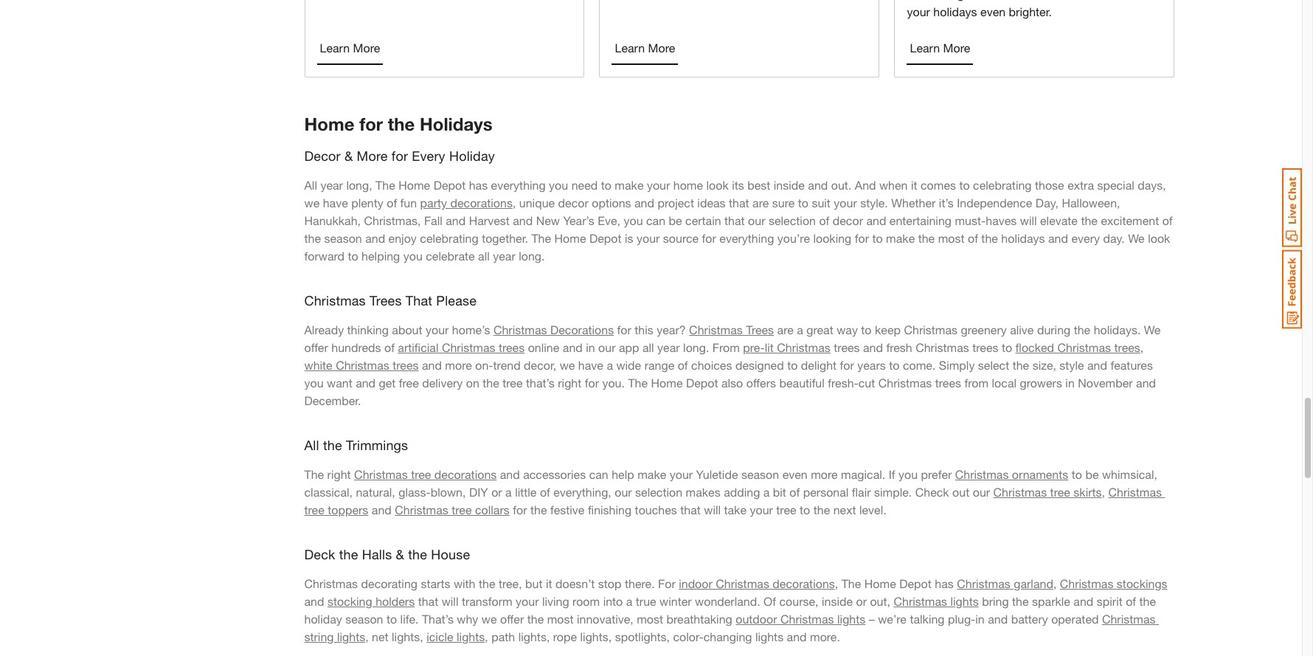 Task type: locate. For each thing, give the bounding box(es) containing it.
0 vertical spatial everything
[[491, 178, 546, 192]]

season inside the , unique decor options and project ideas that are sure to suit your style. whether it's independence day, halloween, hanukkah, christmas, fall and harvest and new year's eve, you can be certain that our selection of decor and entertaining must-haves will elevate the excitement of the season and enjoy celebrating together. the home depot is your source for everything you're looking for to make the most of the holidays and every day. we look forward to helping you celebrate all year long.
[[324, 231, 362, 245]]

changing
[[704, 630, 752, 644]]

0 horizontal spatial look
[[707, 178, 729, 192]]

you inside and more on-trend decor, we have a wide range of choices designed to delight for years to come. simply select the size, style and features you want and get free delivery on the tree that's right for you. the home depot also offers beautiful fresh-cut christmas trees from local growers in november and december.
[[304, 376, 324, 390]]

lights, right path
[[519, 630, 550, 644]]

0 horizontal spatial learn
[[320, 41, 350, 55]]

home down range
[[651, 376, 683, 390]]

celebrating up celebrate
[[420, 231, 479, 245]]

1 horizontal spatial be
[[1086, 467, 1099, 481]]

0 horizontal spatial be
[[669, 213, 682, 227]]

more up personal
[[811, 467, 838, 481]]

2 horizontal spatial most
[[939, 231, 965, 245]]

more
[[353, 41, 380, 55], [648, 41, 676, 55], [944, 41, 971, 55], [357, 148, 388, 164]]

we
[[304, 196, 320, 210], [560, 358, 575, 372], [482, 612, 497, 626]]

offer inside are a great way to keep christmas greenery alive during the holidays. we offer hundreds of
[[304, 340, 328, 354]]

style.
[[861, 196, 889, 210]]

have inside and more on-trend decor, we have a wide range of choices designed to delight for years to come. simply select the size, style and features you want and get free delivery on the tree that's right for you. the home depot also offers beautiful fresh-cut christmas trees from local growers in november and december.
[[579, 358, 604, 372]]

year inside artificial christmas trees online and in our app all year long. from pre-lit christmas trees and fresh christmas trees to flocked christmas trees , white christmas trees
[[658, 340, 680, 354]]

make up 'options'
[[615, 178, 644, 192]]

we right holidays.
[[1145, 323, 1161, 337]]

0 vertical spatial season
[[324, 231, 362, 245]]

lights, down life.
[[392, 630, 423, 644]]

all inside all year long, the home depot has everything you need to make your home look its best inside and out. and when it comes to celebrating those extra special days, we have plenty of fun
[[304, 178, 317, 192]]

selection inside the , unique decor options and project ideas that are sure to suit your style. whether it's independence day, halloween, hanukkah, christmas, fall and harvest and new year's eve, you can be certain that our selection of decor and entertaining must-haves will elevate the excitement of the season and enjoy celebrating together. the home depot is your source for everything you're looking for to make the most of the holidays and every day. we look forward to helping you celebrate all year long.
[[769, 213, 816, 227]]

depot up party
[[434, 178, 466, 192]]

christmas down whimsical,
[[1109, 485, 1163, 499]]

you
[[549, 178, 569, 192], [624, 213, 643, 227], [404, 249, 423, 263], [304, 376, 324, 390], [899, 467, 918, 481]]

best
[[748, 178, 771, 192]]

home inside the , unique decor options and project ideas that are sure to suit your style. whether it's independence day, halloween, hanukkah, christmas, fall and harvest and new year's eve, you can be certain that our selection of decor and entertaining must-haves will elevate the excitement of the season and enjoy celebrating together. the home depot is your source for everything you're looking for to make the most of the holidays and every day. we look forward to helping you celebrate all year long.
[[555, 231, 586, 245]]

a left great
[[797, 323, 804, 337]]

celebrating inside the , unique decor options and project ideas that are sure to suit your style. whether it's independence day, halloween, hanukkah, christmas, fall and harvest and new year's eve, you can be certain that our selection of decor and entertaining must-haves will elevate the excitement of the season and enjoy celebrating together. the home depot is your source for everything you're looking for to make the most of the holidays and every day. we look forward to helping you celebrate all year long.
[[420, 231, 479, 245]]

0 horizontal spatial can
[[589, 467, 609, 481]]

1 vertical spatial trees
[[746, 323, 774, 337]]

0 vertical spatial &
[[345, 148, 353, 164]]

1 vertical spatial has
[[935, 576, 954, 591]]

1 horizontal spatial celebrating
[[974, 178, 1032, 192]]

need
[[572, 178, 598, 192]]

more down artificial christmas trees link
[[445, 358, 472, 372]]

decor up looking
[[833, 213, 864, 227]]

christmas up wonderland. in the right bottom of the page
[[716, 576, 770, 591]]

year left long,
[[321, 178, 343, 192]]

there.
[[625, 576, 655, 591]]

1 horizontal spatial all
[[643, 340, 654, 354]]

tree inside christmas tree toppers
[[304, 503, 325, 517]]

already
[[304, 323, 344, 337]]

the inside and more on-trend decor, we have a wide range of choices designed to delight for years to come. simply select the size, style and features you want and get free delivery on the tree that's right for you. the home depot also offers beautiful fresh-cut christmas trees from local growers in november and december.
[[628, 376, 648, 390]]

0 vertical spatial it
[[912, 178, 918, 192]]

selection up you're
[[769, 213, 816, 227]]

for up fresh- at the right of page
[[840, 358, 855, 372]]

has
[[469, 178, 488, 192], [935, 576, 954, 591]]

years
[[858, 358, 886, 372]]

3 learn from the left
[[910, 41, 940, 55]]

icicle
[[427, 630, 454, 644]]

0 vertical spatial be
[[669, 213, 682, 227]]

the left halls
[[339, 546, 358, 562]]

0 horizontal spatial in
[[586, 340, 595, 354]]

celebrate
[[426, 249, 475, 263]]

and up little
[[500, 467, 520, 481]]

for up app at the left bottom of page
[[618, 323, 632, 337]]

excitement
[[1102, 213, 1160, 227]]

have
[[323, 196, 348, 210], [579, 358, 604, 372]]

to down style.
[[873, 231, 883, 245]]

diy
[[469, 485, 488, 499]]

2 horizontal spatial learn
[[910, 41, 940, 55]]

0 vertical spatial are
[[753, 196, 769, 210]]

days,
[[1138, 178, 1167, 192]]

your right is
[[637, 231, 660, 245]]

, up features
[[1141, 340, 1144, 354]]

all down decor
[[304, 178, 317, 192]]

when
[[880, 178, 908, 192]]

0 vertical spatial look
[[707, 178, 729, 192]]

our down all year long, the home depot has everything you need to make your home look its best inside and out. and when it comes to celebrating those extra special days, we have plenty of fun
[[749, 213, 766, 227]]

and up operated
[[1074, 594, 1094, 608]]

0 vertical spatial in
[[586, 340, 595, 354]]

to right way
[[862, 323, 872, 337]]

most down stocking holders that will transform your living room into a true winter wonderland. of course, inside or out, christmas lights
[[637, 612, 664, 626]]

tree inside and more on-trend decor, we have a wide range of choices designed to delight for years to come. simply select the size, style and features you want and get free delivery on the tree that's right for you. the home depot also offers beautiful fresh-cut christmas trees from local growers in november and december.
[[503, 376, 523, 390]]

year
[[321, 178, 343, 192], [493, 249, 516, 263], [658, 340, 680, 354]]

have inside all year long, the home depot has everything you need to make your home look its best inside and out. and when it comes to celebrating those extra special days, we have plenty of fun
[[323, 196, 348, 210]]

be inside the , unique decor options and project ideas that are sure to suit your style. whether it's independence day, halloween, hanukkah, christmas, fall and harvest and new year's eve, you can be certain that our selection of decor and entertaining must-haves will elevate the excitement of the season and enjoy celebrating together. the home depot is your source for everything you're looking for to make the most of the holidays and every day. we look forward to helping you celebrate all year long.
[[669, 213, 682, 227]]

0 vertical spatial celebrating
[[974, 178, 1032, 192]]

0 horizontal spatial long.
[[519, 249, 545, 263]]

tree down "ornaments"
[[1051, 485, 1071, 499]]

christmas inside and more on-trend decor, we have a wide range of choices designed to delight for years to come. simply select the size, style and features you want and get free delivery on the tree that's right for you. the home depot also offers beautiful fresh-cut christmas trees from local growers in november and december.
[[879, 376, 932, 390]]

transform
[[462, 594, 513, 608]]

0 horizontal spatial offer
[[304, 340, 328, 354]]

home's
[[452, 323, 490, 337]]

are
[[753, 196, 769, 210], [778, 323, 794, 337]]

the inside are a great way to keep christmas greenery alive during the holidays. we offer hundreds of
[[1074, 323, 1091, 337]]

collars
[[475, 503, 510, 517]]

all for all the trimmings
[[304, 437, 319, 453]]

0 horizontal spatial year
[[321, 178, 343, 192]]

1 learn from the left
[[320, 41, 350, 55]]

inside inside all year long, the home depot has everything you need to make your home look its best inside and out. and when it comes to celebrating those extra special days, we have plenty of fun
[[774, 178, 805, 192]]

it inside all year long, the home depot has everything you need to make your home look its best inside and out. and when it comes to celebrating those extra special days, we have plenty of fun
[[912, 178, 918, 192]]

0 vertical spatial trees
[[370, 292, 402, 309]]

1 vertical spatial in
[[1066, 376, 1075, 390]]

will inside the , unique decor options and project ideas that are sure to suit your style. whether it's independence day, halloween, hanukkah, christmas, fall and harvest and new year's eve, you can be certain that our selection of decor and entertaining must-haves will elevate the excitement of the season and enjoy celebrating together. the home depot is your source for everything you're looking for to make the most of the holidays and every day. we look forward to helping you celebrate all year long.
[[1021, 213, 1037, 227]]

holders
[[376, 594, 415, 608]]

2 learn from the left
[[615, 41, 645, 55]]

our down the help
[[615, 485, 632, 499]]

the down little
[[531, 503, 547, 517]]

the right christmas tree decorations and accessories can help make your yuletide season even more magical. if you prefer christmas ornaments
[[304, 467, 1069, 481]]

simple.
[[875, 485, 913, 499]]

0 horizontal spatial have
[[323, 196, 348, 210]]

a
[[797, 323, 804, 337], [607, 358, 613, 372], [506, 485, 512, 499], [764, 485, 770, 499], [626, 594, 633, 608]]

1 vertical spatial or
[[857, 594, 867, 608]]

year's
[[563, 213, 595, 227]]

trees inside and more on-trend decor, we have a wide range of choices designed to delight for years to come. simply select the size, style and features you want and get free delivery on the tree that's right for you. the home depot also offers beautiful fresh-cut christmas trees from local growers in november and december.
[[936, 376, 962, 390]]

christmas down christmas ornaments link
[[994, 485, 1048, 499]]

next
[[834, 503, 857, 517]]

decor,
[[524, 358, 557, 372]]

will down "makes"
[[704, 503, 721, 517]]

more for 1st learn more link from the right
[[944, 41, 971, 55]]

spirit
[[1097, 594, 1123, 608]]

to inside artificial christmas trees online and in our app all year long. from pre-lit christmas trees and fresh christmas trees to flocked christmas trees , white christmas trees
[[1002, 340, 1013, 354]]

2 horizontal spatial learn more
[[910, 41, 971, 55]]

1 vertical spatial we
[[1145, 323, 1161, 337]]

out.
[[832, 178, 852, 192]]

the left the trimmings
[[323, 437, 342, 453]]

2 vertical spatial will
[[442, 594, 459, 608]]

0 vertical spatial all
[[478, 249, 490, 263]]

talking
[[910, 612, 945, 626]]

you left the need
[[549, 178, 569, 192]]

1 horizontal spatial can
[[647, 213, 666, 227]]

lights down "outdoor"
[[756, 630, 784, 644]]

1 horizontal spatial have
[[579, 358, 604, 372]]

to inside are a great way to keep christmas greenery alive during the holidays. we offer hundreds of
[[862, 323, 872, 337]]

1 vertical spatial decor
[[833, 213, 864, 227]]

we inside bring the sparkle and spirit of the holiday season to life. that's why we offer the most innovative, most breathtaking
[[482, 612, 497, 626]]

tree down trend
[[503, 376, 523, 390]]

come.
[[903, 358, 936, 372]]

looking
[[814, 231, 852, 245]]

christmas down come.
[[879, 376, 932, 390]]

depot inside all year long, the home depot has everything you need to make your home look its best inside and out. and when it comes to celebrating those extra special days, we have plenty of fun
[[434, 178, 466, 192]]

help
[[612, 467, 635, 481]]

christmas up online
[[494, 323, 547, 337]]

1 horizontal spatial decor
[[833, 213, 864, 227]]

inside
[[774, 178, 805, 192], [822, 594, 853, 608]]

of inside bring the sparkle and spirit of the holiday season to life. that's why we offer the most innovative, most breathtaking
[[1127, 594, 1137, 608]]

0 vertical spatial have
[[323, 196, 348, 210]]

right right that's
[[558, 376, 582, 390]]

home up fun
[[399, 178, 430, 192]]

course,
[[780, 594, 819, 608]]

1 horizontal spatial &
[[396, 546, 405, 562]]

wonderland.
[[695, 594, 761, 608]]

most inside the , unique decor options and project ideas that are sure to suit your style. whether it's independence day, halloween, hanukkah, christmas, fall and harvest and new year's eve, you can be certain that our selection of decor and entertaining must-haves will elevate the excitement of the season and enjoy celebrating together. the home depot is your source for everything you're looking for to make the most of the holidays and every day. we look forward to helping you celebrate all year long.
[[939, 231, 965, 245]]

cut
[[859, 376, 876, 390]]

decor
[[304, 148, 341, 164]]

learn more link
[[317, 32, 383, 65], [612, 32, 679, 65], [908, 32, 974, 65]]

1 horizontal spatial or
[[857, 594, 867, 608]]

1 horizontal spatial most
[[637, 612, 664, 626]]

, up sparkle
[[1054, 576, 1057, 591]]

to left life.
[[387, 612, 397, 626]]

1 learn more from the left
[[320, 41, 380, 55]]

1 horizontal spatial lights,
[[519, 630, 550, 644]]

year down together.
[[493, 249, 516, 263]]

1 vertical spatial inside
[[822, 594, 853, 608]]

of inside are a great way to keep christmas greenery alive during the holidays. we offer hundreds of
[[385, 340, 395, 354]]

0 vertical spatial can
[[647, 213, 666, 227]]

november
[[1079, 376, 1133, 390]]

offer up path
[[500, 612, 524, 626]]

2 all from the top
[[304, 437, 319, 453]]

look
[[707, 178, 729, 192], [1149, 231, 1171, 245]]

1 horizontal spatial look
[[1149, 231, 1171, 245]]

1 horizontal spatial right
[[558, 376, 582, 390]]

1 horizontal spatial year
[[493, 249, 516, 263]]

net
[[372, 630, 389, 644]]

christmas inside christmas string lights
[[1103, 612, 1156, 626]]

a up you.
[[607, 358, 613, 372]]

christmas tree skirts ,
[[994, 485, 1109, 499]]

to inside bring the sparkle and spirit of the holiday season to life. that's why we offer the most innovative, most breathtaking
[[387, 612, 397, 626]]

long.
[[519, 249, 545, 263], [684, 340, 710, 354]]

in inside artificial christmas trees online and in our app all year long. from pre-lit christmas trees and fresh christmas trees to flocked christmas trees , white christmas trees
[[586, 340, 595, 354]]

everything down all year long, the home depot has everything you need to make your home look its best inside and out. and when it comes to celebrating those extra special days, we have plenty of fun
[[720, 231, 775, 245]]

holidays
[[1002, 231, 1046, 245]]

all down december.
[[304, 437, 319, 453]]

your down the bit
[[750, 503, 773, 517]]

depot inside the , unique decor options and project ideas that are sure to suit your style. whether it's independence day, halloween, hanukkah, christmas, fall and harvest and new year's eve, you can be certain that our selection of decor and entertaining must-haves will elevate the excitement of the season and enjoy celebrating together. the home depot is your source for everything you're looking for to make the most of the holidays and every day. we look forward to helping you celebrate all year long.
[[590, 231, 622, 245]]

1 vertical spatial selection
[[636, 485, 683, 499]]

, net lights, icicle lights , path lights, rope lights, spotlights, color-changing lights and more.
[[366, 630, 841, 644]]

1 vertical spatial long.
[[684, 340, 710, 354]]

0 horizontal spatial celebrating
[[420, 231, 479, 245]]

christmas inside are a great way to keep christmas greenery alive during the holidays. we offer hundreds of
[[905, 323, 958, 337]]

all the trimmings
[[304, 437, 408, 453]]

0 vertical spatial all
[[304, 178, 317, 192]]

style
[[1060, 358, 1085, 372]]

1 vertical spatial right
[[327, 467, 351, 481]]

whether
[[892, 196, 936, 210]]

0 vertical spatial year
[[321, 178, 343, 192]]

0 horizontal spatial has
[[469, 178, 488, 192]]

1 learn more link from the left
[[317, 32, 383, 65]]

christmas tree skirts link
[[994, 485, 1102, 499]]

2 vertical spatial season
[[346, 612, 383, 626]]

more for third learn more link from right
[[353, 41, 380, 55]]

house
[[431, 546, 470, 562]]

christmas up outdoor christmas lights – we're talking plug-in and battery operated
[[894, 594, 948, 608]]

celebrating
[[974, 178, 1032, 192], [420, 231, 479, 245]]

1 vertical spatial be
[[1086, 467, 1099, 481]]

christmas up already
[[304, 292, 366, 309]]

1 vertical spatial all
[[643, 340, 654, 354]]

0 horizontal spatial we
[[304, 196, 320, 210]]

0 vertical spatial selection
[[769, 213, 816, 227]]

the
[[376, 178, 395, 192], [532, 231, 551, 245], [628, 376, 648, 390], [304, 467, 324, 481], [842, 576, 862, 591]]

we inside and more on-trend decor, we have a wide range of choices designed to delight for years to come. simply select the size, style and features you want and get free delivery on the tree that's right for you. the home depot also offers beautiful fresh-cut christmas trees from local growers in november and december.
[[560, 358, 575, 372]]

are down best
[[753, 196, 769, 210]]

2 vertical spatial we
[[482, 612, 497, 626]]

1 horizontal spatial inside
[[822, 594, 853, 608]]

0 horizontal spatial everything
[[491, 178, 546, 192]]

your up project
[[647, 178, 670, 192]]

1 horizontal spatial will
[[704, 503, 721, 517]]

stop
[[598, 576, 622, 591]]

0 vertical spatial more
[[445, 358, 472, 372]]

0 vertical spatial inside
[[774, 178, 805, 192]]

room
[[573, 594, 600, 608]]

1 vertical spatial more
[[811, 467, 838, 481]]

you inside all year long, the home depot has everything you need to make your home look its best inside and out. and when it comes to celebrating those extra special days, we have plenty of fun
[[549, 178, 569, 192]]

and left project
[[635, 196, 655, 210]]

and down elevate
[[1049, 231, 1069, 245]]

select
[[979, 358, 1010, 372]]

season
[[324, 231, 362, 245], [742, 467, 780, 481], [346, 612, 383, 626]]

, inside artificial christmas trees online and in our app all year long. from pre-lit christmas trees and fresh christmas trees to flocked christmas trees , white christmas trees
[[1141, 340, 1144, 354]]

1 horizontal spatial trees
[[746, 323, 774, 337]]

learn for second learn more link
[[615, 41, 645, 55]]

can down project
[[647, 213, 666, 227]]

1 vertical spatial decorations
[[435, 467, 497, 481]]

look up ideas
[[707, 178, 729, 192]]

1 all from the top
[[304, 178, 317, 192]]

the down 'haves' on the right of the page
[[982, 231, 999, 245]]

for down certain on the top
[[702, 231, 717, 245]]

lights inside christmas string lights
[[337, 630, 366, 644]]

1 vertical spatial everything
[[720, 231, 775, 245]]

delight
[[801, 358, 837, 372]]

everything inside the , unique decor options and project ideas that are sure to suit your style. whether it's independence day, halloween, hanukkah, christmas, fall and harvest and new year's eve, you can be certain that our selection of decor and entertaining must-haves will elevate the excitement of the season and enjoy celebrating together. the home depot is your source for everything you're looking for to make the most of the holidays and every day. we look forward to helping you celebrate all year long.
[[720, 231, 775, 245]]

0 vertical spatial decor
[[558, 196, 589, 210]]

all inside artificial christmas trees online and in our app all year long. from pre-lit christmas trees and fresh christmas trees to flocked christmas trees , white christmas trees
[[643, 340, 654, 354]]

also
[[722, 376, 744, 390]]

1 horizontal spatial in
[[976, 612, 985, 626]]

,
[[513, 196, 516, 210], [1141, 340, 1144, 354], [1102, 485, 1106, 499], [835, 576, 839, 591], [1054, 576, 1057, 591], [366, 630, 369, 644], [485, 630, 488, 644]]

life.
[[400, 612, 419, 626]]

icicle lights link
[[427, 630, 485, 644]]

lights, down the innovative,
[[581, 630, 612, 644]]

pre-
[[744, 340, 765, 354]]

your inside all year long, the home depot has everything you need to make your home look its best inside and out. and when it comes to celebrating those extra special days, we have plenty of fun
[[647, 178, 670, 192]]

wide
[[617, 358, 642, 372]]

festive
[[551, 503, 585, 517]]

0 vertical spatial long.
[[519, 249, 545, 263]]

1 vertical spatial can
[[589, 467, 609, 481]]

0 horizontal spatial selection
[[636, 485, 683, 499]]

the inside the , unique decor options and project ideas that are sure to suit your style. whether it's independence day, halloween, hanukkah, christmas, fall and harvest and new year's eve, you can be certain that our selection of decor and entertaining must-haves will elevate the excitement of the season and enjoy celebrating together. the home depot is your source for everything you're looking for to make the most of the holidays and every day. we look forward to helping you celebrate all year long.
[[532, 231, 551, 245]]

0 horizontal spatial learn more link
[[317, 32, 383, 65]]

selection up touches
[[636, 485, 683, 499]]

can up everything,
[[589, 467, 609, 481]]

, inside the , unique decor options and project ideas that are sure to suit your style. whether it's independence day, halloween, hanukkah, christmas, fall and harvest and new year's eve, you can be certain that our selection of decor and entertaining must-haves will elevate the excitement of the season and enjoy celebrating together. the home depot is your source for everything you're looking for to make the most of the holidays and every day. we look forward to helping you celebrate all year long.
[[513, 196, 516, 210]]

1 vertical spatial are
[[778, 323, 794, 337]]

your
[[647, 178, 670, 192], [834, 196, 857, 210], [637, 231, 660, 245], [426, 323, 449, 337], [670, 467, 693, 481], [750, 503, 773, 517], [516, 594, 539, 608]]

1 vertical spatial have
[[579, 358, 604, 372]]

, left unique
[[513, 196, 516, 210]]

range
[[645, 358, 675, 372]]

2 horizontal spatial learn more link
[[908, 32, 974, 65]]

to right comes
[[960, 178, 970, 192]]

0 vertical spatial will
[[1021, 213, 1037, 227]]

0 vertical spatial make
[[615, 178, 644, 192]]

halloween,
[[1062, 196, 1121, 210]]

1 vertical spatial it
[[546, 576, 553, 591]]

to up "select"
[[1002, 340, 1013, 354]]

–
[[869, 612, 875, 626]]

christmas down course,
[[781, 612, 835, 626]]

1 horizontal spatial selection
[[769, 213, 816, 227]]

season inside bring the sparkle and spirit of the holiday season to life. that's why we offer the most innovative, most breathtaking
[[346, 612, 383, 626]]

be up skirts
[[1086, 467, 1099, 481]]

app
[[619, 340, 640, 354]]

0 horizontal spatial inside
[[774, 178, 805, 192]]

living
[[542, 594, 570, 608]]

harvest
[[469, 213, 510, 227]]

project
[[658, 196, 695, 210]]

our inside artificial christmas trees online and in our app all year long. from pre-lit christmas trees and fresh christmas trees to flocked christmas trees , white christmas trees
[[599, 340, 616, 354]]

fall
[[424, 213, 443, 227]]

1 vertical spatial celebrating
[[420, 231, 479, 245]]

0 vertical spatial we
[[304, 196, 320, 210]]

1 vertical spatial make
[[887, 231, 915, 245]]

why
[[457, 612, 479, 626]]

1 vertical spatial offer
[[500, 612, 524, 626]]

trees
[[499, 340, 525, 354], [834, 340, 860, 354], [973, 340, 999, 354], [1115, 340, 1141, 354], [393, 358, 419, 372], [936, 376, 962, 390]]

of down must-
[[968, 231, 979, 245]]

most down must-
[[939, 231, 965, 245]]

right
[[558, 376, 582, 390], [327, 467, 351, 481]]

2 horizontal spatial in
[[1066, 376, 1075, 390]]

1 vertical spatial &
[[396, 546, 405, 562]]

be down project
[[669, 213, 682, 227]]

0 horizontal spatial or
[[492, 485, 502, 499]]

1 lights, from the left
[[392, 630, 423, 644]]

right inside and more on-trend decor, we have a wide range of choices designed to delight for years to come. simply select the size, style and features you want and get free delivery on the tree that's right for you. the home depot also offers beautiful fresh-cut christmas trees from local growers in november and december.
[[558, 376, 582, 390]]

0 horizontal spatial lights,
[[392, 630, 423, 644]]

1 vertical spatial we
[[560, 358, 575, 372]]

tree down classical,
[[304, 503, 325, 517]]

day,
[[1036, 196, 1059, 210]]

1 horizontal spatial offer
[[500, 612, 524, 626]]

tree
[[503, 376, 523, 390], [411, 467, 431, 481], [1051, 485, 1071, 499], [304, 503, 325, 517], [452, 503, 472, 517], [777, 503, 797, 517]]

0 vertical spatial decorations
[[451, 196, 513, 210]]

season down stocking holders link
[[346, 612, 383, 626]]

all inside the , unique decor options and project ideas that are sure to suit your style. whether it's independence day, halloween, hanukkah, christmas, fall and harvest and new year's eve, you can be certain that our selection of decor and entertaining must-haves will elevate the excitement of the season and enjoy celebrating together. the home depot is your source for everything you're looking for to make the most of the holidays and every day. we look forward to helping you celebrate all year long.
[[478, 249, 490, 263]]

1 horizontal spatial more
[[811, 467, 838, 481]]

make down entertaining
[[887, 231, 915, 245]]

long. inside artificial christmas trees online and in our app all year long. from pre-lit christmas trees and fresh christmas trees to flocked christmas trees , white christmas trees
[[684, 340, 710, 354]]

of right range
[[678, 358, 688, 372]]

1 vertical spatial look
[[1149, 231, 1171, 245]]



Task type: describe. For each thing, give the bounding box(es) containing it.
and christmas tree collars for the festive finishing touches that will take your tree to the next level.
[[369, 503, 887, 517]]

christmas up style
[[1058, 340, 1112, 354]]

and up years
[[864, 340, 884, 354]]

3 learn more from the left
[[910, 41, 971, 55]]

trees down greenery
[[973, 340, 999, 354]]

more for second learn more link
[[648, 41, 676, 55]]

0 horizontal spatial most
[[547, 612, 574, 626]]

more.
[[810, 630, 841, 644]]

1 horizontal spatial has
[[935, 576, 954, 591]]

size,
[[1033, 358, 1057, 372]]

0 horizontal spatial it
[[546, 576, 553, 591]]

christmas tree toppers link
[[304, 485, 1166, 517]]

fresh-
[[828, 376, 859, 390]]

flair
[[852, 485, 871, 499]]

our right the out
[[973, 485, 991, 499]]

christmas tree decorations link
[[354, 467, 497, 481]]

the up "decor & more for every holiday"
[[388, 114, 415, 134]]

has inside all year long, the home depot has everything you need to make your home look its best inside and out. and when it comes to celebrating those extra special days, we have plenty of fun
[[469, 178, 488, 192]]

christmas decorating starts with the tree, but it doesn't stop there. for indoor christmas decorations , the home depot has christmas garland , christmas stockings
[[304, 576, 1168, 591]]

features
[[1111, 358, 1154, 372]]

for right looking
[[855, 231, 869, 245]]

to down personal
[[800, 503, 811, 517]]

that down all year long, the home depot has everything you need to make your home look its best inside and out. and when it comes to celebrating those extra special days, we have plenty of fun
[[725, 213, 745, 227]]

this
[[635, 323, 654, 337]]

all for all year long, the home depot has everything you need to make your home look its best inside and out. and when it comes to celebrating those extra special days, we have plenty of fun
[[304, 178, 317, 192]]

we inside all year long, the home depot has everything you need to make your home look its best inside and out. and when it comes to celebrating those extra special days, we have plenty of fun
[[304, 196, 320, 210]]

to left the helping on the top left
[[348, 249, 358, 263]]

1 vertical spatial season
[[742, 467, 780, 481]]

get
[[379, 376, 396, 390]]

winter
[[660, 594, 692, 608]]

natural,
[[356, 485, 395, 499]]

of right little
[[540, 485, 551, 499]]

outdoor
[[736, 612, 778, 626]]

, up outdoor christmas lights link
[[835, 576, 839, 591]]

please
[[436, 292, 477, 309]]

2 vertical spatial decorations
[[773, 576, 835, 591]]

trees down way
[[834, 340, 860, 354]]

lit
[[765, 340, 774, 354]]

christmas tree collars link
[[395, 503, 510, 517]]

hanukkah,
[[304, 213, 361, 227]]

flocked
[[1016, 340, 1055, 354]]

to be whimsical, classical, natural, glass-blown, diy or a little of everything, our selection makes adding a bit of personal flair simple. check out our
[[304, 467, 1161, 499]]

2 learn more link from the left
[[612, 32, 679, 65]]

, left path
[[485, 630, 488, 644]]

and inside all year long, the home depot has everything you need to make your home look its best inside and out. and when it comes to celebrating those extra special days, we have plenty of fun
[[808, 178, 828, 192]]

adding
[[724, 485, 761, 499]]

artificial
[[398, 340, 439, 354]]

the down personal
[[814, 503, 831, 517]]

and down bring
[[988, 612, 1008, 626]]

for down little
[[513, 503, 527, 517]]

home inside and more on-trend decor, we have a wide range of choices designed to delight for years to come. simply select the size, style and features you want and get free delivery on the tree that's right for you. the home depot also offers beautiful fresh-cut christmas trees from local growers in november and december.
[[651, 376, 683, 390]]

christmas up the delight
[[777, 340, 831, 354]]

holiday
[[304, 612, 342, 626]]

and up delivery
[[422, 358, 442, 372]]

year inside the , unique decor options and project ideas that are sure to suit your style. whether it's independence day, halloween, hanukkah, christmas, fall and harvest and new year's eve, you can be certain that our selection of decor and entertaining must-haves will elevate the excitement of the season and enjoy celebrating together. the home depot is your source for everything you're looking for to make the most of the holidays and every day. we look forward to helping you celebrate all year long.
[[493, 249, 516, 263]]

and down style.
[[867, 213, 887, 227]]

learn for 1st learn more link from the right
[[910, 41, 940, 55]]

christmas garland link
[[957, 576, 1054, 591]]

tree down the bit
[[777, 503, 797, 517]]

to down pre-lit christmas link
[[788, 358, 798, 372]]

a left little
[[506, 485, 512, 499]]

christmas down glass-
[[395, 503, 449, 517]]

to left "suit"
[[798, 196, 809, 210]]

are inside are a great way to keep christmas greenery alive during the holidays. we offer hundreds of
[[778, 323, 794, 337]]

check
[[916, 485, 950, 499]]

choices
[[692, 358, 733, 372]]

the down stockings at right
[[1140, 594, 1157, 608]]

your down but
[[516, 594, 539, 608]]

long. inside the , unique decor options and project ideas that are sure to suit your style. whether it's independence day, halloween, hanukkah, christmas, fall and harvest and new year's eve, you can be certain that our selection of decor and entertaining must-haves will elevate the excitement of the season and enjoy celebrating together. the home depot is your source for everything you're looking for to make the most of the holidays and every day. we look forward to helping you celebrate all year long.
[[519, 249, 545, 263]]

christmas decorations link
[[494, 323, 614, 337]]

outdoor christmas lights – we're talking plug-in and battery operated
[[736, 612, 1103, 626]]

of inside and more on-trend decor, we have a wide range of choices designed to delight for years to come. simply select the size, style and features you want and get free delivery on the tree that's right for you. the home depot also offers beautiful fresh-cut christmas trees from local growers in november and december.
[[678, 358, 688, 372]]

christmas,
[[364, 213, 421, 227]]

you.
[[603, 376, 625, 390]]

2 lights, from the left
[[519, 630, 550, 644]]

in inside and more on-trend decor, we have a wide range of choices designed to delight for years to come. simply select the size, style and features you want and get free delivery on the tree that's right for you. the home depot also offers beautiful fresh-cut christmas trees from local growers in november and december.
[[1066, 376, 1075, 390]]

and down decorations
[[563, 340, 583, 354]]

and
[[855, 178, 877, 192]]

that down "makes"
[[681, 503, 701, 517]]

of inside all year long, the home depot has everything you need to make your home look its best inside and out. and when it comes to celebrating those extra special days, we have plenty of fun
[[387, 196, 397, 210]]

rope
[[553, 630, 577, 644]]

magical.
[[842, 467, 886, 481]]

all year long, the home depot has everything you need to make your home look its best inside and out. and when it comes to celebrating those extra special days, we have plenty of fun
[[304, 178, 1170, 210]]

battery
[[1012, 612, 1049, 626]]

enjoy
[[389, 231, 417, 245]]

indoor
[[679, 576, 713, 591]]

more inside and more on-trend decor, we have a wide range of choices designed to delight for years to come. simply select the size, style and features you want and get free delivery on the tree that's right for you. the home depot also offers beautiful fresh-cut christmas trees from local growers in november and december.
[[445, 358, 472, 372]]

ornaments
[[1013, 467, 1069, 481]]

already thinking about your home's christmas decorations for this year? christmas trees
[[304, 323, 774, 337]]

3 lights, from the left
[[581, 630, 612, 644]]

and down outdoor christmas lights link
[[787, 630, 807, 644]]

you're
[[778, 231, 810, 245]]

the down entertaining
[[919, 231, 935, 245]]

and inside bring the sparkle and spirit of the holiday season to life. that's why we offer the most innovative, most breathtaking
[[1074, 594, 1094, 608]]

a left the bit
[[764, 485, 770, 499]]

comes
[[921, 178, 957, 192]]

2 vertical spatial in
[[976, 612, 985, 626]]

are inside the , unique decor options and project ideas that are sure to suit your style. whether it's independence day, halloween, hanukkah, christmas, fall and harvest and new year's eve, you can be certain that our selection of decor and entertaining must-haves will elevate the excitement of the season and enjoy celebrating together. the home depot is your source for everything you're looking for to make the most of the holidays and every day. we look forward to helping you celebrate all year long.
[[753, 196, 769, 210]]

trees up features
[[1115, 340, 1141, 354]]

greenery
[[961, 323, 1007, 337]]

plenty
[[351, 196, 384, 210]]

year inside all year long, the home depot has everything you need to make your home look its best inside and out. and when it comes to celebrating those extra special days, we have plenty of fun
[[321, 178, 343, 192]]

to inside to be whimsical, classical, natural, glass-blown, diy or a little of everything, our selection makes adding a bit of personal flair simple. check out our
[[1072, 467, 1083, 481]]

of down "suit"
[[820, 213, 830, 227]]

and down 'natural,'
[[372, 503, 392, 517]]

special
[[1098, 178, 1135, 192]]

or inside to be whimsical, classical, natural, glass-blown, diy or a little of everything, our selection makes adding a bit of personal flair simple. check out our
[[492, 485, 502, 499]]

the up transform
[[479, 576, 496, 591]]

and down features
[[1137, 376, 1157, 390]]

designed
[[736, 358, 784, 372]]

christmas down "home's"
[[442, 340, 496, 354]]

color-
[[674, 630, 704, 644]]

live chat image
[[1283, 168, 1303, 247]]

0 horizontal spatial right
[[327, 467, 351, 481]]

0 horizontal spatial will
[[442, 594, 459, 608]]

and down the white christmas trees link
[[356, 376, 376, 390]]

of right the excitement
[[1163, 213, 1173, 227]]

0 horizontal spatial decor
[[558, 196, 589, 210]]

selection inside to be whimsical, classical, natural, glass-blown, diy or a little of everything, our selection makes adding a bit of personal flair simple. check out our
[[636, 485, 683, 499]]

you up is
[[624, 213, 643, 227]]

tree up glass-
[[411, 467, 431, 481]]

and up "outdoor"
[[304, 576, 1171, 608]]

trees up trend
[[499, 340, 525, 354]]

we inside the , unique decor options and project ideas that are sure to suit your style. whether it's independence day, halloween, hanukkah, christmas, fall and harvest and new year's eve, you can be certain that our selection of decor and entertaining must-haves will elevate the excitement of the season and enjoy celebrating together. the home depot is your source for everything you're looking for to make the most of the holidays and every day. we look forward to helping you celebrate all year long.
[[1129, 231, 1145, 245]]

independence
[[957, 196, 1033, 210]]

that's
[[422, 612, 454, 626]]

the down living
[[528, 612, 544, 626]]

trees up free
[[393, 358, 419, 372]]

make inside all year long, the home depot has everything you need to make your home look its best inside and out. and when it comes to celebrating those extra special days, we have plenty of fun
[[615, 178, 644, 192]]

and up the helping on the top left
[[366, 231, 385, 245]]

and up november
[[1088, 358, 1108, 372]]

unique
[[519, 196, 555, 210]]

our inside the , unique decor options and project ideas that are sure to suit your style. whether it's independence day, halloween, hanukkah, christmas, fall and harvest and new year's eve, you can be certain that our selection of decor and entertaining must-haves will elevate the excitement of the season and enjoy celebrating together. the home depot is your source for everything you're looking for to make the most of the holidays and every day. we look forward to helping you celebrate all year long.
[[749, 213, 766, 227]]

party
[[420, 196, 447, 210]]

outdoor christmas lights link
[[736, 612, 866, 626]]

christmas trees that please
[[304, 292, 477, 309]]

whimsical,
[[1103, 467, 1158, 481]]

level.
[[860, 503, 887, 517]]

for up "decor & more for every holiday"
[[360, 114, 383, 134]]

depot up "christmas lights" link
[[900, 576, 932, 591]]

the up the forward
[[304, 231, 321, 245]]

for left every
[[392, 148, 408, 164]]

the right on
[[483, 376, 500, 390]]

that's
[[526, 376, 555, 390]]

and down unique
[[513, 213, 533, 227]]

new
[[536, 213, 560, 227]]

christmas up spirit in the right of the page
[[1061, 576, 1114, 591]]

its
[[732, 178, 745, 192]]

can inside the , unique decor options and project ideas that are sure to suit your style. whether it's independence day, halloween, hanukkah, christmas, fall and harvest and new year's eve, you can be certain that our selection of decor and entertaining must-haves will elevate the excitement of the season and enjoy celebrating together. the home depot is your source for everything you're looking for to make the most of the holidays and every day. we look forward to helping you celebrate all year long.
[[647, 213, 666, 227]]

but
[[526, 576, 543, 591]]

christmas up bring
[[957, 576, 1011, 591]]

thinking
[[347, 323, 389, 337]]

2 vertical spatial make
[[638, 467, 667, 481]]

beautiful
[[780, 376, 825, 390]]

breathtaking
[[667, 612, 733, 626]]

, down whimsical,
[[1102, 485, 1106, 499]]

deck
[[304, 546, 336, 562]]

to down the fresh
[[890, 358, 900, 372]]

starts
[[421, 576, 451, 591]]

finishing
[[588, 503, 632, 517]]

string
[[304, 630, 334, 644]]

alive
[[1011, 323, 1034, 337]]

look inside the , unique decor options and project ideas that are sure to suit your style. whether it's independence day, halloween, hanukkah, christmas, fall and harvest and new year's eve, you can be certain that our selection of decor and entertaining must-haves will elevate the excitement of the season and enjoy celebrating together. the home depot is your source for everything you're looking for to make the most of the holidays and every day. we look forward to helping you celebrate all year long.
[[1149, 231, 1171, 245]]

source
[[663, 231, 699, 245]]

the down halloween,
[[1082, 213, 1098, 227]]

look inside all year long, the home depot has everything you need to make your home look its best inside and out. and when it comes to celebrating those extra special days, we have plenty of fun
[[707, 178, 729, 192]]

holidays.
[[1094, 323, 1141, 337]]

white christmas trees link
[[304, 358, 419, 372]]

the left the house
[[408, 546, 427, 562]]

depot inside and more on-trend decor, we have a wide range of choices designed to delight for years to come. simply select the size, style and features you want and get free delivery on the tree that's right for you. the home depot also offers beautiful fresh-cut christmas trees from local growers in november and december.
[[686, 376, 719, 390]]

that down the starts on the left bottom
[[418, 594, 439, 608]]

home inside all year long, the home depot has everything you need to make your home look its best inside and out. and when it comes to celebrating those extra special days, we have plenty of fun
[[399, 178, 430, 192]]

your up artificial
[[426, 323, 449, 337]]

deck the halls & the house
[[304, 546, 470, 562]]

for
[[658, 576, 676, 591]]

christmas down hundreds
[[336, 358, 390, 372]]

a inside and more on-trend decor, we have a wide range of choices designed to delight for years to come. simply select the size, style and features you want and get free delivery on the tree that's right for you. the home depot also offers beautiful fresh-cut christmas trees from local growers in november and december.
[[607, 358, 613, 372]]

be inside to be whimsical, classical, natural, glass-blown, diy or a little of everything, our selection makes adding a bit of personal flair simple. check out our
[[1086, 467, 1099, 481]]

we inside are a great way to keep christmas greenery alive during the holidays. we offer hundreds of
[[1145, 323, 1161, 337]]

that
[[406, 292, 433, 309]]

0 horizontal spatial trees
[[370, 292, 402, 309]]

together.
[[482, 231, 528, 245]]

everything inside all year long, the home depot has everything you need to make your home look its best inside and out. and when it comes to celebrating those extra special days, we have plenty of fun
[[491, 178, 546, 192]]

tree down the blown,
[[452, 503, 472, 517]]

stockings
[[1117, 576, 1168, 591]]

feedback link image
[[1283, 249, 1303, 329]]

home up out,
[[865, 576, 897, 591]]

your up "makes"
[[670, 467, 693, 481]]

your down 'out.'
[[834, 196, 857, 210]]

into
[[604, 594, 623, 608]]

stocking holders link
[[328, 594, 415, 608]]

offer inside bring the sparkle and spirit of the holiday season to life. that's why we offer the most innovative, most breathtaking
[[500, 612, 524, 626]]

make inside the , unique decor options and project ideas that are sure to suit your style. whether it's independence day, halloween, hanukkah, christmas, fall and harvest and new year's eve, you can be certain that our selection of decor and entertaining must-haves will elevate the excitement of the season and enjoy celebrating together. the home depot is your source for everything you're looking for to make the most of the holidays and every day. we look forward to helping you celebrate all year long.
[[887, 231, 915, 245]]

christmas up stocking
[[304, 576, 358, 591]]

with
[[454, 576, 476, 591]]

christmas inside christmas tree toppers
[[1109, 485, 1163, 499]]

december.
[[304, 393, 361, 407]]

christmas up the from at the bottom right of page
[[689, 323, 743, 337]]

3 learn more link from the left
[[908, 32, 974, 65]]

home for the holidays
[[304, 114, 493, 134]]

of right the bit
[[790, 485, 800, 499]]

the down flocked
[[1013, 358, 1030, 372]]

lights down why
[[457, 630, 485, 644]]

every
[[412, 148, 446, 164]]

the inside all year long, the home depot has everything you need to make your home look its best inside and out. and when it comes to celebrating those extra special days, we have plenty of fun
[[376, 178, 395, 192]]

a inside are a great way to keep christmas greenery alive during the holidays. we offer hundreds of
[[797, 323, 804, 337]]

lights up plug-
[[951, 594, 979, 608]]

learn for third learn more link from right
[[320, 41, 350, 55]]

entertaining
[[890, 213, 952, 227]]

you down enjoy
[[404, 249, 423, 263]]

suit
[[812, 196, 831, 210]]

and down "party decorations"
[[446, 213, 466, 227]]

celebrating inside all year long, the home depot has everything you need to make your home look its best inside and out. and when it comes to celebrating those extra special days, we have plenty of fun
[[974, 178, 1032, 192]]

2 learn more from the left
[[615, 41, 676, 55]]

fresh
[[887, 340, 913, 354]]

christmas up simply
[[916, 340, 970, 354]]

those
[[1036, 178, 1065, 192]]

to up 'options'
[[601, 178, 612, 192]]

christmas up the out
[[956, 467, 1009, 481]]



Task type: vqa. For each thing, say whether or not it's contained in the screenshot.
and Christmas tree collars for the festive finishing touches that will take your tree to the next level.
yes



